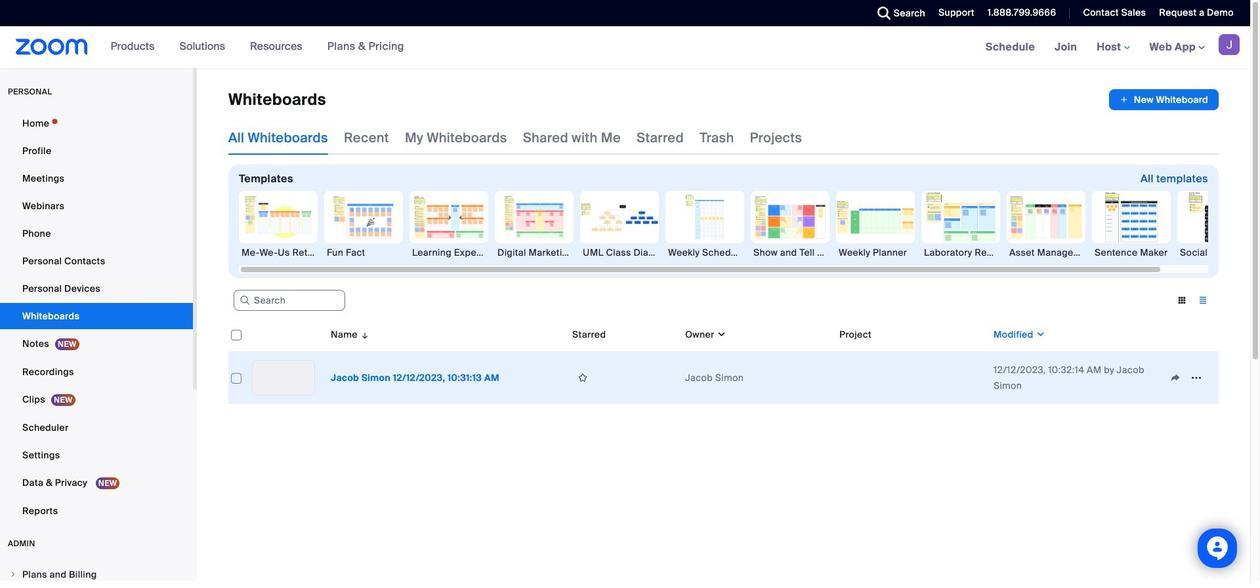 Task type: locate. For each thing, give the bounding box(es) containing it.
menu item
[[0, 562, 193, 581]]

sentence maker element
[[1092, 246, 1171, 259]]

zoom logo image
[[16, 39, 88, 55]]

me-we-us retrospective element
[[239, 246, 318, 259]]

application
[[1109, 89, 1219, 110], [228, 318, 1229, 414]]

meetings navigation
[[976, 26, 1250, 69]]

fun fact element
[[324, 246, 403, 259]]

learning experience canvas element
[[410, 246, 488, 259]]

tabs of all whiteboard page tab list
[[228, 121, 802, 155]]

thumbnail of jacob simon 12/12/2023, 10:31:13 am image
[[253, 361, 314, 395]]

uml class diagram element
[[580, 246, 659, 259]]

down image
[[714, 328, 726, 341]]

jacob simon 12/12/2023, 10:31:13 am element
[[331, 372, 499, 384]]

weekly planner element
[[836, 246, 915, 259]]

personal menu menu
[[0, 110, 193, 526]]

0 vertical spatial application
[[1109, 89, 1219, 110]]

laboratory report element
[[921, 246, 1000, 259]]

product information navigation
[[101, 26, 414, 68]]

cell
[[834, 352, 988, 404]]

click to star the whiteboard jacob simon 12/12/2023, 10:31:13 am image
[[572, 372, 593, 384]]

banner
[[0, 26, 1250, 69]]



Task type: describe. For each thing, give the bounding box(es) containing it.
list mode, selected image
[[1192, 295, 1213, 306]]

asset management element
[[1007, 246, 1085, 259]]

right image
[[9, 571, 17, 579]]

profile picture image
[[1219, 34, 1240, 55]]

arrow down image
[[358, 327, 370, 343]]

show and tell with a twist element
[[751, 246, 830, 259]]

Search text field
[[234, 290, 345, 311]]

add image
[[1120, 93, 1129, 106]]

1 vertical spatial application
[[228, 318, 1229, 414]]

cell inside application
[[834, 352, 988, 404]]

more options for jacob simon 12/12/2023, 10:31:13 am image
[[1186, 372, 1207, 384]]

social emotional learning element
[[1177, 246, 1256, 259]]

jacob simon 12/12/2023, 10:31:13 am, modified at dec 12, 2023 by jacob simon, link image
[[252, 360, 315, 396]]

digital marketing canvas element
[[495, 246, 574, 259]]

weekly schedule element
[[665, 246, 744, 259]]

grid mode, not selected image
[[1171, 295, 1192, 306]]



